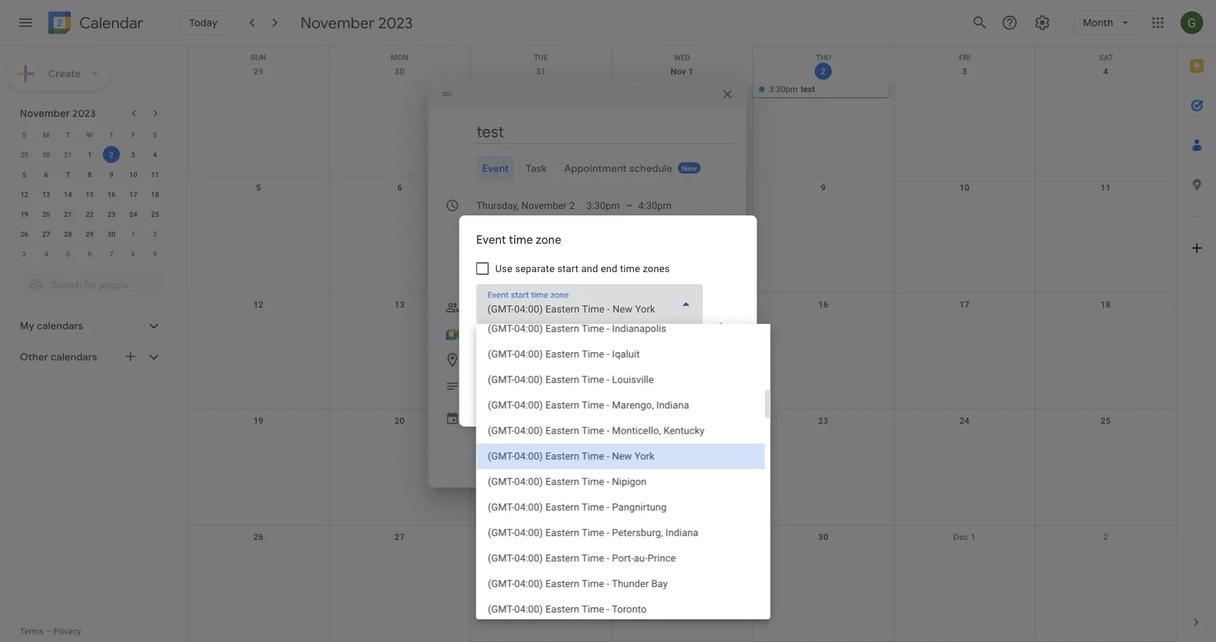 Task type: vqa. For each thing, say whether or not it's contained in the screenshot.


Task type: locate. For each thing, give the bounding box(es) containing it.
t up "2" cell
[[109, 131, 114, 139]]

0 horizontal spatial 3
[[22, 250, 26, 258]]

time right 'a' at top
[[507, 276, 529, 289]]

2, today element
[[103, 146, 120, 163]]

zone
[[561, 225, 583, 237], [536, 233, 562, 248], [621, 402, 644, 415]]

28 for 1
[[64, 230, 72, 238]]

2 t from the left
[[109, 131, 114, 139]]

31
[[536, 67, 546, 77], [64, 150, 72, 159]]

2023
[[378, 13, 413, 33], [72, 107, 96, 120]]

21 down use current time zone
[[536, 416, 546, 426]]

december 3 element
[[16, 245, 33, 262]]

to element
[[626, 200, 633, 212]]

1
[[689, 67, 694, 77], [88, 150, 92, 159], [131, 230, 135, 238], [971, 533, 976, 542]]

terms
[[20, 627, 44, 637]]

0 horizontal spatial 24
[[129, 210, 137, 218]]

0 horizontal spatial 10
[[129, 170, 137, 179]]

row containing 3
[[13, 244, 166, 264]]

2 horizontal spatial 3
[[962, 67, 967, 77]]

0 horizontal spatial 11
[[151, 170, 159, 179]]

29 left the october 30 element
[[20, 150, 28, 159]]

(gmt minus 04:00)eastern time - petersburg, indiana option
[[476, 521, 765, 546]]

8 up '15' element
[[88, 170, 92, 179]]

cell down nov 1
[[612, 82, 753, 99]]

21 inside grid
[[536, 416, 546, 426]]

1 right dec
[[971, 533, 976, 542]]

3 down 26 element
[[22, 250, 26, 258]]

29 up (gmt minus 04:00)eastern time - port-au-prince option
[[677, 533, 687, 542]]

row
[[188, 46, 1177, 62], [188, 60, 1177, 177], [13, 125, 166, 145], [13, 145, 166, 165], [13, 165, 166, 184], [188, 177, 1177, 293], [13, 184, 166, 204], [13, 204, 166, 224], [13, 224, 166, 244], [13, 244, 166, 264], [188, 293, 1177, 410], [188, 410, 1177, 526], [188, 526, 1177, 643]]

0 horizontal spatial 21
[[64, 210, 72, 218]]

december 8 element
[[125, 245, 142, 262]]

0 vertical spatial 17
[[129, 190, 137, 199]]

1 vertical spatial 15
[[677, 300, 687, 310]]

29 inside october 29 'element'
[[20, 150, 28, 159]]

0 horizontal spatial 6
[[44, 170, 48, 179]]

11 for sun
[[1101, 183, 1111, 193]]

27 for 1
[[42, 230, 50, 238]]

december 9 element
[[147, 245, 164, 262]]

grid
[[187, 46, 1177, 643]]

0 vertical spatial 28
[[64, 230, 72, 238]]

event time zone
[[476, 233, 562, 248]]

0 vertical spatial 21
[[64, 210, 72, 218]]

1 horizontal spatial use
[[540, 402, 557, 415]]

4 cell from the left
[[612, 82, 753, 99]]

3 for 1
[[131, 150, 135, 159]]

0 vertical spatial 3
[[962, 67, 967, 77]]

cell down sat
[[1035, 82, 1177, 99]]

7 up 14 element
[[66, 170, 70, 179]]

14 inside row group
[[64, 190, 72, 199]]

t up october 31 element
[[66, 131, 70, 139]]

privacy link
[[54, 627, 81, 637]]

2023 up mon
[[378, 13, 413, 33]]

december 2 element
[[147, 226, 164, 243]]

november
[[301, 13, 375, 33], [20, 107, 70, 120]]

8 down december 1 element
[[131, 250, 135, 258]]

30 element
[[103, 226, 120, 243]]

1 vertical spatial 23
[[819, 416, 829, 426]]

event inside button
[[482, 162, 509, 175]]

today button
[[180, 10, 227, 35]]

0 horizontal spatial 28
[[64, 230, 72, 238]]

27
[[42, 230, 50, 238], [395, 533, 405, 542]]

10 inside grid
[[960, 183, 970, 193]]

2 horizontal spatial 9
[[821, 183, 826, 193]]

0 vertical spatial 14
[[64, 190, 72, 199]]

17
[[129, 190, 137, 199], [960, 300, 970, 310]]

task
[[526, 162, 547, 175]]

– right terms link
[[46, 627, 51, 637]]

3 down the f
[[131, 150, 135, 159]]

5 cell from the left
[[894, 82, 1035, 99]]

use current time zone
[[540, 402, 644, 415]]

1 t from the left
[[66, 131, 70, 139]]

28 for dec 1
[[536, 533, 546, 542]]

event left day
[[476, 233, 506, 248]]

1 vertical spatial 3
[[131, 150, 135, 159]]

28 inside 28 element
[[64, 230, 72, 238]]

today
[[189, 16, 218, 29]]

3 down fri
[[962, 67, 967, 77]]

1 horizontal spatial 28
[[536, 533, 546, 542]]

(gmt minus 04:00)eastern time - iqaluit option
[[476, 342, 765, 367]]

0 horizontal spatial 9
[[109, 170, 114, 179]]

0 horizontal spatial 31
[[64, 150, 72, 159]]

nov 1
[[671, 67, 694, 77]]

19
[[20, 210, 28, 218], [254, 416, 264, 426]]

use left current at the bottom left
[[540, 402, 557, 415]]

0 vertical spatial 25
[[151, 210, 159, 218]]

None field
[[476, 284, 703, 324]]

6 for sun
[[397, 183, 402, 193]]

2 vertical spatial 6
[[88, 250, 92, 258]]

11
[[151, 170, 159, 179], [1101, 183, 1111, 193]]

7
[[66, 170, 70, 179], [109, 250, 114, 258]]

(gmt minus 04:00)eastern time - nipigon option
[[476, 470, 765, 495]]

(gmt minus 04:00)eastern time - marengo, indiana option
[[476, 393, 765, 418]]

0 horizontal spatial 15
[[86, 190, 94, 199]]

use up find a time
[[495, 263, 513, 274]]

2
[[821, 66, 826, 76], [109, 150, 114, 159], [153, 230, 157, 238], [1104, 533, 1109, 542]]

1 horizontal spatial 20
[[395, 416, 405, 426]]

0 vertical spatial 10
[[129, 170, 137, 179]]

19 element
[[16, 206, 33, 223]]

1 vertical spatial 10
[[960, 183, 970, 193]]

main drawer image
[[17, 14, 34, 31]]

29 down sun
[[254, 67, 264, 77]]

1 horizontal spatial 9
[[153, 250, 157, 258]]

cell down fri
[[894, 82, 1035, 99]]

1 vertical spatial 12
[[254, 300, 264, 310]]

cell
[[188, 82, 329, 99], [329, 82, 470, 99], [470, 82, 612, 99], [612, 82, 753, 99], [894, 82, 1035, 99], [1035, 82, 1177, 99]]

0 vertical spatial 23
[[107, 210, 116, 218]]

0 vertical spatial 18
[[151, 190, 159, 199]]

1 horizontal spatial 23
[[819, 416, 829, 426]]

1 vertical spatial 14
[[536, 300, 546, 310]]

0 vertical spatial 5
[[22, 170, 26, 179]]

1 s from the left
[[22, 131, 27, 139]]

sat
[[1099, 53, 1113, 62]]

14 down separate
[[536, 300, 546, 310]]

7 down 30 element
[[109, 250, 114, 258]]

cancel button
[[655, 392, 700, 426]]

0 vertical spatial 4
[[1104, 67, 1109, 77]]

1 horizontal spatial 10
[[960, 183, 970, 193]]

0 vertical spatial 16
[[107, 190, 116, 199]]

– down appointment schedule
[[626, 200, 633, 212]]

15 up 22 element
[[86, 190, 94, 199]]

1 vertical spatial 4
[[153, 150, 157, 159]]

3
[[962, 67, 967, 77], [131, 150, 135, 159], [22, 250, 26, 258]]

(gmt minus 04:00)eastern time - indianapolis option
[[476, 316, 765, 342]]

15
[[86, 190, 94, 199], [677, 300, 687, 310]]

use
[[495, 263, 513, 274], [540, 402, 557, 415]]

s up october 29 'element'
[[22, 131, 27, 139]]

22
[[86, 210, 94, 218], [677, 416, 687, 426]]

6 for november 2023
[[44, 170, 48, 179]]

0 horizontal spatial 25
[[151, 210, 159, 218]]

9
[[109, 170, 114, 179], [821, 183, 826, 193], [153, 250, 157, 258]]

5
[[22, 170, 26, 179], [256, 183, 261, 193], [66, 250, 70, 258]]

21 inside row group
[[64, 210, 72, 218]]

row group containing 29
[[13, 145, 166, 264]]

1 horizontal spatial 13
[[395, 300, 405, 310]]

november 2023 grid
[[13, 125, 166, 264]]

0 horizontal spatial 20
[[42, 210, 50, 218]]

calendar element
[[45, 9, 143, 40]]

event
[[482, 162, 509, 175], [476, 233, 506, 248]]

dec
[[954, 533, 969, 542]]

(gmt minus 04:00)eastern time - toronto option
[[476, 597, 765, 623]]

s right the f
[[153, 131, 157, 139]]

cell down tue
[[470, 82, 612, 99]]

14
[[64, 190, 72, 199], [536, 300, 546, 310]]

0 vertical spatial 20
[[42, 210, 50, 218]]

1 horizontal spatial 12
[[254, 300, 264, 310]]

zone up (gmt minus 04:00)eastern time - monticello, kentucky option
[[621, 402, 644, 415]]

27 inside row group
[[42, 230, 50, 238]]

2023 up w
[[72, 107, 96, 120]]

22 element
[[81, 206, 98, 223]]

6
[[44, 170, 48, 179], [397, 183, 402, 193], [88, 250, 92, 258]]

22 down '15' element
[[86, 210, 94, 218]]

use inside button
[[540, 402, 557, 415]]

0 vertical spatial 9
[[109, 170, 114, 179]]

31 for 1
[[64, 150, 72, 159]]

4 up "11" element
[[153, 150, 157, 159]]

2 cell
[[101, 145, 122, 165]]

26 element
[[16, 226, 33, 243]]

–
[[626, 200, 633, 212], [46, 627, 51, 637]]

1 horizontal spatial 17
[[960, 300, 970, 310]]

21 up 28 element
[[64, 210, 72, 218]]

cell down sun
[[188, 82, 329, 99]]

2 horizontal spatial 6
[[397, 183, 402, 193]]

calendar heading
[[77, 13, 143, 33]]

1 vertical spatial 22
[[677, 416, 687, 426]]

8
[[88, 170, 92, 179], [131, 250, 135, 258]]

1 horizontal spatial 27
[[395, 533, 405, 542]]

1 horizontal spatial 5
[[66, 250, 70, 258]]

9 for november 2023
[[109, 170, 114, 179]]

cell down mon
[[329, 82, 470, 99]]

31 right the october 30 element
[[64, 150, 72, 159]]

3:30pm
[[769, 84, 798, 94]]

s
[[22, 131, 27, 139], [153, 131, 157, 139]]

0 horizontal spatial tab list
[[440, 156, 735, 182]]

0 horizontal spatial use
[[495, 263, 513, 274]]

0 horizontal spatial t
[[66, 131, 70, 139]]

1 horizontal spatial 31
[[536, 67, 546, 77]]

0 horizontal spatial 23
[[107, 210, 116, 218]]

10 element
[[125, 166, 142, 183]]

0 horizontal spatial 27
[[42, 230, 50, 238]]

day
[[510, 225, 525, 237]]

17 inside 17 element
[[129, 190, 137, 199]]

21
[[64, 210, 72, 218], [536, 416, 546, 426]]

29 down 22 element
[[86, 230, 94, 238]]

3 inside december 3 element
[[22, 250, 26, 258]]

23 element
[[103, 206, 120, 223]]

0 vertical spatial 15
[[86, 190, 94, 199]]

(gmt minus 04:00)eastern time - monticello, kentucky option
[[476, 418, 765, 444]]

0 vertical spatial 7
[[66, 170, 70, 179]]

31 inside row group
[[64, 150, 72, 159]]

row containing sun
[[188, 46, 1177, 62]]

event button
[[477, 156, 515, 182]]

28 element
[[59, 226, 76, 243]]

28
[[64, 230, 72, 238], [536, 533, 546, 542]]

m
[[43, 131, 49, 139]]

1 vertical spatial november
[[20, 107, 70, 120]]

1 horizontal spatial 25
[[1101, 416, 1111, 426]]

1 vertical spatial 24
[[960, 416, 970, 426]]

14 up "21" element
[[64, 190, 72, 199]]

appointment
[[564, 162, 627, 175]]

2 horizontal spatial 5
[[256, 183, 261, 193]]

1 vertical spatial 28
[[536, 533, 546, 542]]

row containing s
[[13, 125, 166, 145]]

t
[[66, 131, 70, 139], [109, 131, 114, 139]]

12 inside row group
[[20, 190, 28, 199]]

16
[[107, 190, 116, 199], [819, 300, 829, 310]]

0 vertical spatial november
[[301, 13, 375, 33]]

mon
[[391, 53, 409, 62]]

4
[[1104, 67, 1109, 77], [153, 150, 157, 159], [44, 250, 48, 258]]

0 vertical spatial 6
[[44, 170, 48, 179]]

test
[[801, 84, 815, 94]]

1 down w
[[88, 150, 92, 159]]

tab list containing event
[[440, 156, 735, 182]]

1 horizontal spatial t
[[109, 131, 114, 139]]

1 vertical spatial 7
[[109, 250, 114, 258]]

1 horizontal spatial 4
[[153, 150, 157, 159]]

0 vertical spatial event
[[482, 162, 509, 175]]

1 cell from the left
[[188, 82, 329, 99]]

29 inside 29 element
[[86, 230, 94, 238]]

1 vertical spatial 27
[[395, 533, 405, 542]]

zones
[[643, 263, 670, 274]]

1 horizontal spatial 24
[[960, 416, 970, 426]]

None search field
[[0, 267, 176, 298]]

5 for november 2023
[[22, 170, 26, 179]]

24
[[129, 210, 137, 218], [960, 416, 970, 426]]

1 vertical spatial 13
[[395, 300, 405, 310]]

25 element
[[147, 206, 164, 223]]

31 inside grid
[[536, 67, 546, 77]]

23 inside 'element'
[[107, 210, 116, 218]]

20
[[42, 210, 50, 218], [395, 416, 405, 426]]

event inside dialog
[[476, 233, 506, 248]]

31 down tue
[[536, 67, 546, 77]]

28 inside grid
[[536, 533, 546, 542]]

row group
[[13, 145, 166, 264]]

event left task button
[[482, 162, 509, 175]]

task button
[[520, 156, 553, 182]]

0 horizontal spatial 2023
[[72, 107, 96, 120]]

time
[[509, 233, 533, 248], [620, 263, 640, 274], [507, 276, 529, 289], [597, 402, 619, 415]]

0 horizontal spatial 13
[[42, 190, 50, 199]]

november 2023 up m
[[20, 107, 96, 120]]

0 vertical spatial 31
[[536, 67, 546, 77]]

new
[[682, 164, 697, 173]]

11 inside november 2023 grid
[[151, 170, 159, 179]]

cancel
[[661, 402, 694, 415]]

4 down sat
[[1104, 67, 1109, 77]]

november 2023 up mon
[[301, 13, 413, 33]]

13
[[42, 190, 50, 199], [395, 300, 405, 310]]

10 inside row group
[[129, 170, 137, 179]]

12
[[20, 190, 28, 199], [254, 300, 264, 310]]

1 vertical spatial 26
[[254, 533, 264, 542]]

0 horizontal spatial 14
[[64, 190, 72, 199]]

29
[[254, 67, 264, 77], [20, 150, 28, 159], [86, 230, 94, 238], [677, 533, 687, 542]]

15 up (gmt minus 04:00)eastern time - indianapolis option
[[677, 300, 687, 310]]

10
[[129, 170, 137, 179], [960, 183, 970, 193]]

1 vertical spatial 2023
[[72, 107, 96, 120]]

2 vertical spatial 3
[[22, 250, 26, 258]]

26 inside 26 element
[[20, 230, 28, 238]]

2 inside cell
[[109, 150, 114, 159]]

4 down 27 element
[[44, 250, 48, 258]]

30
[[395, 67, 405, 77], [42, 150, 50, 159], [107, 230, 116, 238], [819, 533, 829, 542]]

1 vertical spatial 21
[[536, 416, 546, 426]]

1 vertical spatial 31
[[64, 150, 72, 159]]

tab list
[[1177, 46, 1216, 603], [440, 156, 735, 182]]

(gmt minus 04:00)eastern time - port-au-prince option
[[476, 546, 765, 572]]

26
[[20, 230, 28, 238], [254, 533, 264, 542]]

find a time
[[477, 276, 529, 289]]

0 vertical spatial 2023
[[378, 13, 413, 33]]

1 horizontal spatial 6
[[88, 250, 92, 258]]

0 vertical spatial 11
[[151, 170, 159, 179]]

0 horizontal spatial 22
[[86, 210, 94, 218]]

22 down "cancel"
[[677, 416, 687, 426]]

0 vertical spatial 24
[[129, 210, 137, 218]]

0 horizontal spatial november 2023
[[20, 107, 96, 120]]

october 31 element
[[59, 146, 76, 163]]

18
[[151, 190, 159, 199], [1101, 300, 1111, 310]]

1 horizontal spatial november 2023
[[301, 13, 413, 33]]

25
[[151, 210, 159, 218], [1101, 416, 1111, 426]]

0 vertical spatial 12
[[20, 190, 28, 199]]

november 2023
[[301, 13, 413, 33], [20, 107, 96, 120]]

23
[[107, 210, 116, 218], [819, 416, 829, 426]]

1 horizontal spatial s
[[153, 131, 157, 139]]

16 inside row group
[[107, 190, 116, 199]]

w
[[87, 131, 93, 139]]

27 inside grid
[[395, 533, 405, 542]]

1 vertical spatial 20
[[395, 416, 405, 426]]



Task type: describe. For each thing, give the bounding box(es) containing it.
new element
[[678, 162, 701, 174]]

event for event
[[482, 162, 509, 175]]

time zone button
[[531, 218, 588, 244]]

current
[[560, 402, 595, 415]]

1 right the nov
[[689, 67, 694, 77]]

december 7 element
[[103, 245, 120, 262]]

start
[[557, 263, 579, 274]]

1 horizontal spatial tab list
[[1177, 46, 1216, 603]]

1 horizontal spatial 2023
[[378, 13, 413, 33]]

dec 1
[[954, 533, 976, 542]]

time zone
[[537, 225, 583, 237]]

2 vertical spatial 9
[[153, 250, 157, 258]]

25 inside november 2023 grid
[[151, 210, 159, 218]]

0 horizontal spatial november
[[20, 107, 70, 120]]

calendar
[[79, 13, 143, 33]]

18 inside row group
[[151, 190, 159, 199]]

december 6 element
[[81, 245, 98, 262]]

terms – privacy
[[20, 627, 81, 637]]

time right all
[[509, 233, 533, 248]]

zone up separate
[[536, 233, 562, 248]]

27 element
[[38, 226, 55, 243]]

nov
[[671, 67, 686, 77]]

20 element
[[38, 206, 55, 223]]

event for event time zone
[[476, 233, 506, 248]]

(gmt minus 04:00)eastern time - louisville option
[[476, 367, 765, 393]]

1 vertical spatial november 2023
[[20, 107, 96, 120]]

use separate start and end time zones
[[495, 263, 670, 274]]

all day
[[496, 225, 525, 237]]

16 element
[[103, 186, 120, 203]]

event time zone dialog
[[459, 216, 771, 623]]

1 up december 8 element
[[131, 230, 135, 238]]

10 for november 2023
[[129, 170, 137, 179]]

fri
[[959, 53, 971, 62]]

1 vertical spatial 25
[[1101, 416, 1111, 426]]

11 for november 2023
[[151, 170, 159, 179]]

f
[[131, 131, 135, 139]]

15 inside november 2023 grid
[[86, 190, 94, 199]]

1 vertical spatial –
[[46, 627, 51, 637]]

december 5 element
[[59, 245, 76, 262]]

sun
[[251, 53, 266, 62]]

october 30 element
[[38, 146, 55, 163]]

1 vertical spatial 19
[[254, 416, 264, 426]]

9 for sun
[[821, 183, 826, 193]]

22 inside november 2023 grid
[[86, 210, 94, 218]]

0 vertical spatial –
[[626, 200, 633, 212]]

a
[[499, 276, 505, 289]]

5 for sun
[[256, 183, 261, 193]]

10 for sun
[[960, 183, 970, 193]]

time right 'end'
[[620, 263, 640, 274]]

1 horizontal spatial november
[[301, 13, 375, 33]]

14 element
[[59, 186, 76, 203]]

time up (gmt minus 04:00)eastern time - monticello, kentucky option
[[597, 402, 619, 415]]

none field inside event time zone dialog
[[476, 284, 703, 324]]

row containing 29
[[13, 145, 166, 165]]

december 1 element
[[125, 226, 142, 243]]

privacy
[[54, 627, 81, 637]]

zone right time
[[561, 225, 583, 237]]

17 element
[[125, 186, 142, 203]]

1 horizontal spatial 7
[[109, 250, 114, 258]]

use for use separate start and end time zones
[[495, 263, 513, 274]]

appointment schedule
[[564, 162, 673, 175]]

find
[[477, 276, 497, 289]]

terms link
[[20, 627, 44, 637]]

6 cell from the left
[[1035, 82, 1177, 99]]

19 inside november 2023 grid
[[20, 210, 28, 218]]

4 for nov 1
[[1104, 67, 1109, 77]]

13 inside grid
[[395, 300, 405, 310]]

thu
[[816, 53, 831, 62]]

december 4 element
[[38, 245, 55, 262]]

29 element
[[81, 226, 98, 243]]

wed
[[674, 53, 691, 62]]

and
[[581, 263, 598, 274]]

(gmt minus 04:00)eastern time - new york option
[[476, 444, 765, 470]]

all
[[496, 225, 507, 237]]

16 inside grid
[[819, 300, 829, 310]]

13 element
[[38, 186, 55, 203]]

3 for nov 1
[[962, 67, 967, 77]]

2 cell from the left
[[329, 82, 470, 99]]

14 inside grid
[[536, 300, 546, 310]]

12 element
[[16, 186, 33, 203]]

1 vertical spatial 17
[[960, 300, 970, 310]]

27 for dec 1
[[395, 533, 405, 542]]

26 for dec 1
[[254, 533, 264, 542]]

tue
[[534, 53, 548, 62]]

schedule
[[629, 162, 673, 175]]

time
[[537, 225, 559, 237]]

21 element
[[59, 206, 76, 223]]

20 inside grid
[[42, 210, 50, 218]]

1 horizontal spatial 22
[[677, 416, 687, 426]]

12 inside grid
[[254, 300, 264, 310]]

(gmt minus 04:00)eastern time - pangnirtung option
[[476, 495, 765, 521]]

24 element
[[125, 206, 142, 223]]

11 element
[[147, 166, 164, 183]]

26 for 1
[[20, 230, 28, 238]]

use current time zone button
[[534, 392, 649, 426]]

18 element
[[147, 186, 164, 203]]

31 for nov 1
[[536, 67, 546, 77]]

24 inside 24 element
[[129, 210, 137, 218]]

2 vertical spatial 5
[[66, 250, 70, 258]]

Add title text field
[[477, 121, 735, 143]]

october 29 element
[[16, 146, 33, 163]]

(gmt minus 04:00)eastern time - thunder bay option
[[476, 572, 765, 597]]

grid containing 2
[[187, 46, 1177, 643]]

end
[[601, 263, 618, 274]]

3:30pm test
[[769, 84, 815, 94]]

15 element
[[81, 186, 98, 203]]

row containing 2
[[188, 60, 1177, 177]]

1 horizontal spatial 8
[[131, 250, 135, 258]]

13 inside row group
[[42, 190, 50, 199]]

find a time button
[[471, 270, 534, 295]]

2 s from the left
[[153, 131, 157, 139]]

2 vertical spatial 4
[[44, 250, 48, 258]]

4 for 1
[[153, 150, 157, 159]]

1 horizontal spatial 18
[[1101, 300, 1111, 310]]

use for use current time zone
[[540, 402, 557, 415]]

3 cell from the left
[[470, 82, 612, 99]]

separate
[[515, 263, 555, 274]]

0 vertical spatial 8
[[88, 170, 92, 179]]



